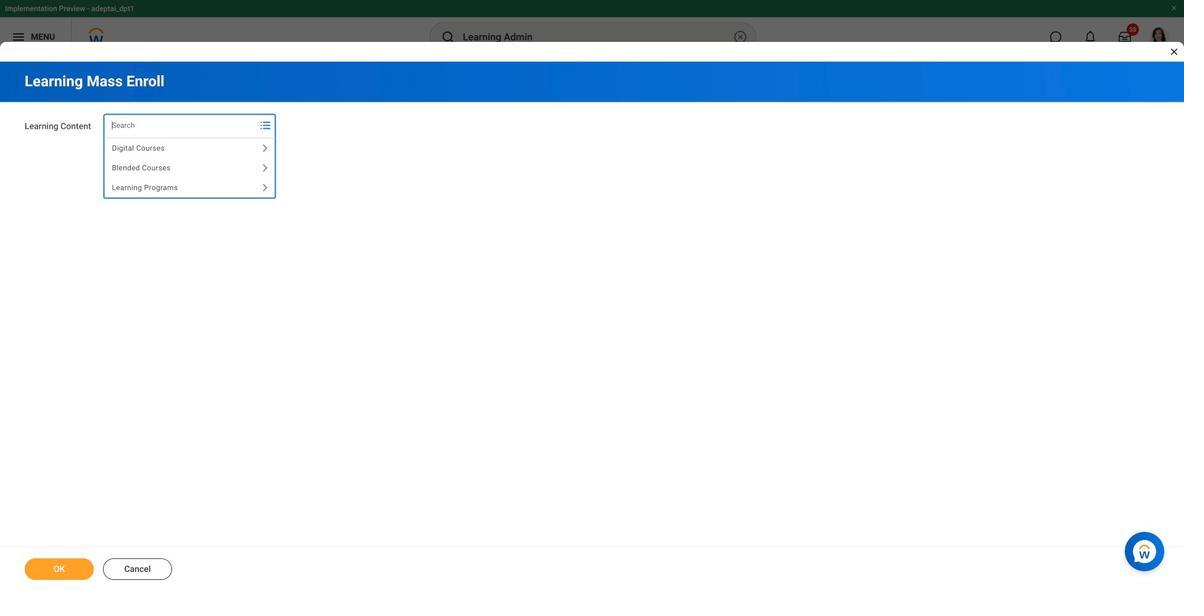 Task type: vqa. For each thing, say whether or not it's contained in the screenshot.
Team in the button
no



Task type: locate. For each thing, give the bounding box(es) containing it.
Search field
[[104, 114, 256, 137]]

1 vertical spatial chevron right small image
[[258, 180, 273, 195]]

chevron right small image
[[258, 141, 273, 156], [258, 180, 273, 195]]

0 vertical spatial chevron right small image
[[258, 141, 273, 156]]

chevron right small image down chevron right small image at the top left
[[258, 180, 273, 195]]

dialog
[[0, 0, 1185, 592]]

notifications large image
[[1085, 31, 1097, 43]]

main content
[[0, 62, 1185, 592]]

banner
[[0, 0, 1185, 57]]

chevron right small image
[[258, 161, 273, 176]]

chevron right small image up chevron right small image at the top left
[[258, 141, 273, 156]]

prompts image
[[258, 118, 273, 133]]



Task type: describe. For each thing, give the bounding box(es) containing it.
profile logan mcneil element
[[1143, 23, 1177, 51]]

search image
[[441, 30, 456, 44]]

x circle image
[[733, 30, 748, 44]]

close environment banner image
[[1171, 4, 1179, 12]]

workday assistant region
[[1125, 528, 1170, 572]]

inbox large image
[[1119, 31, 1132, 43]]

close learning mass enroll image
[[1170, 47, 1180, 57]]

2 chevron right small image from the top
[[258, 180, 273, 195]]

1 chevron right small image from the top
[[258, 141, 273, 156]]



